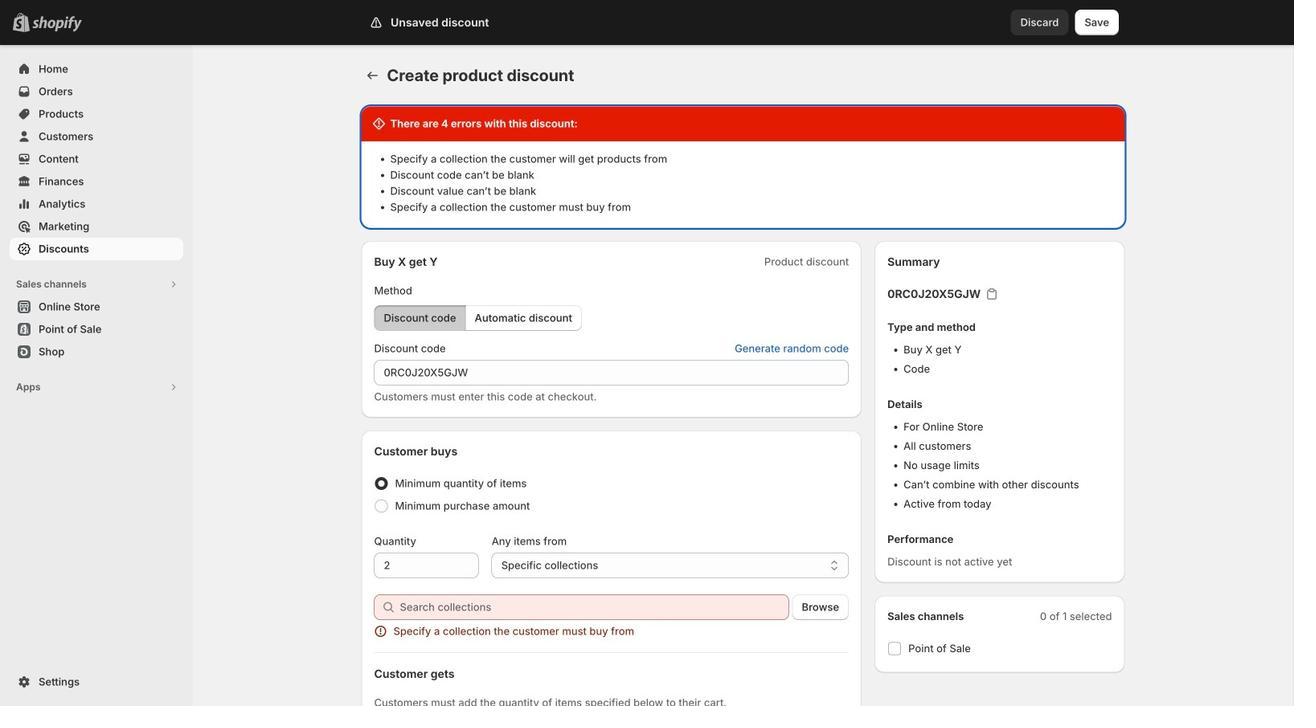 Task type: vqa. For each thing, say whether or not it's contained in the screenshot.
text field
yes



Task type: locate. For each thing, give the bounding box(es) containing it.
Search collections text field
[[400, 595, 789, 621]]

shopify image
[[32, 16, 82, 32]]

None text field
[[374, 360, 849, 386], [374, 553, 479, 579], [374, 360, 849, 386], [374, 553, 479, 579]]



